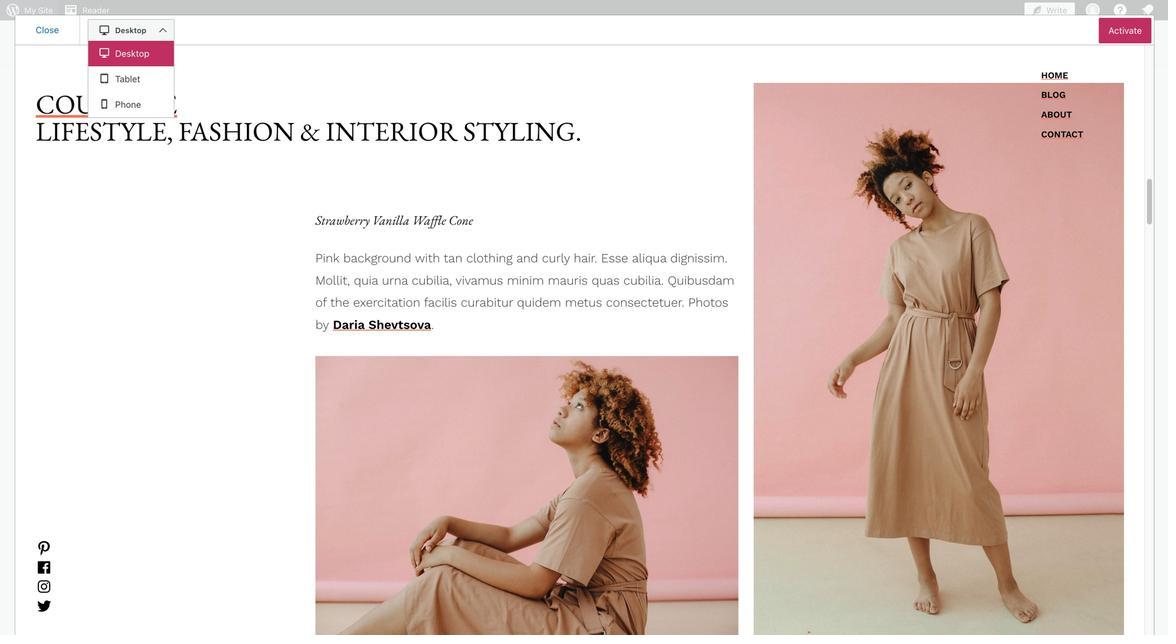 Task type: vqa. For each thing, say whether or not it's contained in the screenshot.
SEARCH search field at the top of the page
no



Task type: locate. For each thing, give the bounding box(es) containing it.
you up the can
[[252, 384, 272, 399]]

1 vertical spatial a
[[281, 504, 286, 516]]

update your profile, personal settings, and more image
[[1086, 3, 1101, 18]]

2 horizontal spatial a
[[521, 605, 526, 617]]

1 horizontal spatial section
[[470, 590, 504, 602]]

0 vertical spatial on
[[181, 440, 192, 452]]

a down step instructions
[[510, 425, 516, 437]]

right
[[474, 425, 496, 437]]

on inside "you'll be using the customizer to configure your site's look and feel. to access the customizer, click on"
[[141, 590, 153, 602]]

connecting social media
[[332, 504, 446, 516]]

1 vertical spatial desktop
[[115, 48, 150, 59]]

the up learn more about the customizer here.
[[347, 605, 362, 617]]

setting
[[239, 477, 272, 489]]

and
[[118, 425, 135, 437], [391, 574, 408, 586], [118, 605, 135, 617]]

about
[[318, 620, 345, 632]]

the right the for
[[397, 590, 412, 602]]

a inside "link"
[[281, 504, 286, 516]]

your
[[319, 574, 339, 586]]

in left top-
[[194, 590, 202, 602]]

0 vertical spatial click
[[157, 440, 178, 452]]

it's
[[118, 384, 134, 399]]

manage your notifications image
[[1140, 3, 1156, 18]]

we
[[118, 409, 133, 422]]

adding for adding a menu
[[246, 504, 278, 516]]

scratch
[[225, 409, 259, 422]]

reader
[[82, 5, 110, 15]]

1 vertical spatial help
[[218, 425, 238, 437]]

step instructions
[[482, 409, 559, 422]]

0 vertical spatial be
[[281, 409, 293, 422]]

logo
[[528, 477, 551, 489]]

and down the you'll
[[118, 605, 135, 617]]

0 vertical spatial help
[[225, 384, 249, 399]]

2 horizontal spatial adding
[[469, 477, 502, 489]]

be right the you'll
[[145, 574, 157, 586]]

to inside "you'll be using the customizer to configure your site's look and feel. to access the customizer, click on"
[[260, 574, 270, 586]]

0 vertical spatial you
[[252, 384, 272, 399]]

personalize
[[415, 590, 468, 602]]

adding up social
[[380, 477, 413, 489]]

on inside in the top-left corner of the screen, look for the personalize section in the sidebar, and click on
[[161, 605, 173, 617]]

coutoire main content
[[0, 20, 1169, 636]]

1 vertical spatial section
[[118, 620, 152, 632]]

customizer up top-
[[205, 574, 258, 586]]

in
[[194, 590, 202, 602], [507, 590, 515, 602]]

on down the you'll
[[141, 590, 153, 602]]

step-
[[441, 409, 466, 422]]

up
[[274, 477, 286, 489]]

customizer,
[[499, 574, 554, 586]]

desktop
[[115, 26, 146, 35], [115, 48, 150, 59]]

1 horizontal spatial in
[[507, 590, 515, 602]]

help image
[[1113, 3, 1128, 18]]

the down customizer,
[[518, 590, 532, 602]]

2 vertical spatial a
[[521, 605, 526, 617]]

help up the scratch
[[225, 384, 249, 399]]

1 vertical spatial you
[[240, 425, 257, 437]]

2 vertical spatial on
[[161, 605, 173, 617]]

left
[[242, 590, 257, 602]]

0 vertical spatial section
[[470, 590, 504, 602]]

1 vertical spatial click
[[118, 590, 139, 602]]

and up the for
[[391, 574, 408, 586]]

1 vertical spatial on
[[141, 590, 153, 602]]

0 vertical spatial specific
[[519, 425, 554, 437]]

click up within
[[138, 605, 159, 617]]

1 vertical spatial and
[[391, 574, 408, 586]]

your right the up
[[289, 477, 310, 489]]

0 horizontal spatial adding
[[246, 504, 278, 516]]

build
[[260, 425, 282, 437]]

1 horizontal spatial on
[[161, 605, 173, 617]]

0 horizontal spatial on
[[141, 590, 153, 602]]

a inside we know starting from scratch can be daunting, so we included clear, step-by-step instructions and video tutorials to help you build an attractive website. if you'd like to skip right to a specific section, click on the relevant link:
[[510, 425, 516, 437]]

a
[[510, 425, 516, 437], [281, 504, 286, 516], [521, 605, 526, 617]]

0 vertical spatial a
[[510, 425, 516, 437]]

a inside the 'format to point to a specific section within the customizer.)'
[[521, 605, 526, 617]]

0 horizontal spatial in
[[194, 590, 202, 602]]

click down the you'll
[[118, 590, 139, 602]]

specific inside we know starting from scratch can be daunting, so we included clear, step-by-step instructions and video tutorials to help you build an attractive website. if you'd like to skip right to a specific section, click on the relevant link:
[[519, 425, 554, 437]]

0 horizontal spatial be
[[145, 574, 157, 586]]

relevant
[[213, 440, 250, 452]]

click down "tutorials"
[[157, 440, 178, 452]]

adding right content
[[469, 477, 502, 489]]

back
[[132, 38, 149, 47]]

to
[[152, 38, 159, 47], [211, 384, 222, 399], [206, 425, 215, 437], [441, 425, 450, 437], [498, 425, 508, 437], [260, 574, 270, 586], [471, 605, 480, 617], [509, 605, 518, 617]]

to right back
[[152, 38, 159, 47]]

on down "tutorials"
[[181, 440, 192, 452]]

desktop down back
[[115, 48, 150, 59]]

back to themes
[[132, 38, 188, 47]]

1 horizontal spatial be
[[281, 409, 293, 422]]

tutorials
[[166, 425, 203, 437]]

be inside "you'll be using the customizer to configure your site's look and feel. to access the customizer, click on"
[[145, 574, 157, 586]]

our
[[137, 384, 155, 399]]

click
[[157, 440, 178, 452], [118, 590, 139, 602], [138, 605, 159, 617]]

automattic
[[131, 118, 179, 130]]

0 horizontal spatial customizer
[[205, 574, 258, 586]]

0 vertical spatial and
[[118, 425, 135, 437]]

write
[[1047, 5, 1068, 15]]

a left menu
[[281, 504, 286, 516]]

you
[[252, 384, 272, 399], [240, 425, 257, 437]]

the inside we know starting from scratch can be daunting, so we included clear, step-by-step instructions and video tutorials to help you build an attractive website. if you'd like to skip right to a specific section, click on the relevant link:
[[195, 440, 210, 452]]

adding inside "link"
[[246, 504, 278, 516]]

and inside in the top-left corner of the screen, look for the personalize section in the sidebar, and click on
[[118, 605, 135, 617]]

1 vertical spatial look
[[359, 590, 379, 602]]

customizer for here.
[[365, 620, 418, 632]]

be up an
[[281, 409, 293, 422]]

section
[[470, 590, 504, 602], [118, 620, 152, 632]]

0 horizontal spatial section
[[118, 620, 152, 632]]

business
[[158, 384, 208, 399]]

a right point
[[521, 605, 526, 617]]

the right within
[[184, 620, 199, 632]]

section left within
[[118, 620, 152, 632]]

so
[[342, 409, 353, 422]]

0 horizontal spatial your
[[289, 477, 310, 489]]

specific down sidebar,
[[529, 605, 565, 617]]

format to point to a specific section within the customizer.)
[[118, 605, 565, 632]]

1 horizontal spatial adding
[[380, 477, 413, 489]]

and inside "you'll be using the customizer to configure your site's look and feel. to access the customizer, click on"
[[391, 574, 408, 586]]

look up the for
[[368, 574, 388, 586]]

on up within
[[161, 605, 173, 617]]

.
[[227, 605, 230, 617]]

2 horizontal spatial on
[[181, 440, 192, 452]]

2 desktop from the top
[[115, 48, 150, 59]]

in down customizer,
[[507, 590, 515, 602]]

close button
[[15, 15, 80, 45]]

specific inside the 'format to point to a specific section within the customizer.)'
[[529, 605, 565, 617]]

to down from at the left bottom of the page
[[206, 425, 215, 437]]

to
[[433, 574, 444, 586]]

starting
[[162, 409, 198, 422]]

adding
[[380, 477, 413, 489], [469, 477, 502, 489], [246, 504, 278, 516]]

be
[[281, 409, 293, 422], [145, 574, 157, 586]]

to up corner
[[260, 574, 270, 586]]

forward
[[266, 605, 302, 617]]

section up point
[[470, 590, 504, 602]]

the left top-
[[205, 590, 220, 602]]

clear,
[[413, 409, 438, 422]]

you down the scratch
[[240, 425, 257, 437]]

corner
[[260, 590, 290, 602]]

look left the for
[[359, 590, 379, 602]]

1 vertical spatial customizer
[[365, 620, 418, 632]]

your left logo on the bottom of the page
[[504, 477, 525, 489]]

setting up your homepage link
[[235, 473, 367, 493]]

you'd
[[395, 425, 420, 437]]

customizer for to
[[205, 574, 258, 586]]

adding down setting
[[246, 504, 278, 516]]

2 in from the left
[[507, 590, 515, 602]]

look
[[368, 574, 388, 586], [359, 590, 379, 602]]

specific
[[519, 425, 554, 437], [529, 605, 565, 617]]

0 horizontal spatial a
[[281, 504, 286, 516]]

2 vertical spatial and
[[118, 605, 135, 617]]

coutoire by automattic
[[118, 93, 194, 130]]

1 horizontal spatial your
[[504, 477, 525, 489]]

1 horizontal spatial a
[[510, 425, 516, 437]]

0 vertical spatial desktop
[[115, 26, 146, 35]]

the
[[195, 440, 210, 452], [187, 574, 202, 586], [482, 574, 497, 586], [205, 590, 220, 602], [305, 590, 320, 602], [397, 590, 412, 602], [518, 590, 532, 602], [347, 605, 362, 617], [184, 620, 199, 632], [348, 620, 362, 632]]

screen,
[[323, 590, 357, 602]]

media
[[418, 504, 446, 516]]

activate
[[1109, 25, 1142, 36]]

help up relevant
[[218, 425, 238, 437]]

format
[[437, 605, 468, 617]]

be inside we know starting from scratch can be daunting, so we included clear, step-by-step instructions and video tutorials to help you build an attractive website. if you'd like to skip right to a specific section, click on the relevant link:
[[281, 409, 293, 422]]

1 in from the left
[[194, 590, 202, 602]]

1 horizontal spatial customizer
[[365, 620, 418, 632]]

customizer down customize
[[365, 620, 418, 632]]

the right about
[[348, 620, 362, 632]]

1 your from the left
[[289, 477, 310, 489]]

and down the we
[[118, 425, 135, 437]]

the down "tutorials"
[[195, 440, 210, 452]]

customizer inside "you'll be using the customizer to configure your site's look and feel. to access the customizer, click on"
[[205, 574, 258, 586]]

0 vertical spatial look
[[368, 574, 388, 586]]

2 vertical spatial click
[[138, 605, 159, 617]]

adding for adding your logo
[[469, 477, 502, 489]]

desktop list box
[[88, 41, 175, 118]]

desktop up back
[[115, 26, 146, 35]]

section inside the 'format to point to a specific section within the customizer.)'
[[118, 620, 152, 632]]

1 vertical spatial specific
[[529, 605, 565, 617]]

0 vertical spatial customizer
[[205, 574, 258, 586]]

1 vertical spatial be
[[145, 574, 157, 586]]

connecting
[[332, 504, 385, 516]]

specific down step instructions
[[519, 425, 554, 437]]

on inside we know starting from scratch can be daunting, so we included clear, step-by-step instructions and video tutorials to help you build an attractive website. if you'd like to skip right to a specific section, click on the relevant link:
[[181, 440, 192, 452]]



Task type: describe. For each thing, give the bounding box(es) containing it.
the right access
[[482, 574, 497, 586]]

more
[[292, 620, 316, 632]]

link:
[[252, 440, 271, 452]]

social
[[388, 504, 415, 516]]

desktop link
[[88, 41, 174, 66]]

themes
[[161, 38, 188, 47]]

content
[[415, 477, 452, 489]]

you'll
[[118, 574, 143, 586]]

click inside in the top-left corner of the screen, look for the personalize section in the sidebar, and click on
[[138, 605, 159, 617]]

tablet
[[115, 74, 140, 84]]

sidebar,
[[535, 590, 572, 602]]

desktop inside "link"
[[115, 48, 150, 59]]

→
[[416, 605, 425, 617]]

reader link
[[58, 0, 115, 20]]

adding a menu
[[246, 504, 315, 516]]

menu
[[289, 504, 315, 516]]

to inside button
[[152, 38, 159, 47]]

and inside we know starting from scratch can be daunting, so we included clear, step-by-step instructions and video tutorials to help you build an attractive website. if you'd like to skip right to a specific section, click on the relevant link:
[[118, 425, 135, 437]]

point
[[483, 605, 506, 617]]

of
[[293, 590, 302, 602]]

can
[[262, 409, 279, 422]]

help inside we know starting from scratch can be daunting, so we included clear, step-by-step instructions and video tutorials to help you build an attractive website. if you'd like to skip right to a specific section, click on the relevant link:
[[218, 425, 238, 437]]

adding your logo link
[[465, 473, 555, 493]]

your inside "link"
[[289, 477, 310, 489]]

phone
[[115, 99, 141, 110]]

within
[[154, 620, 182, 632]]

you inside we know starting from scratch can be daunting, so we included clear, step-by-step instructions and video tutorials to help you build an attractive website. if you'd like to skip right to a specific section, click on the relevant link:
[[240, 425, 257, 437]]

homepage
[[313, 477, 363, 489]]

site
[[38, 5, 53, 15]]

write link
[[1025, 0, 1075, 20]]

close
[[36, 25, 59, 35]]

online
[[326, 384, 360, 399]]

succeed
[[275, 384, 323, 399]]

coutoire
[[118, 93, 194, 119]]

for
[[381, 590, 394, 602]]

website. if
[[345, 425, 393, 437]]

x
[[428, 605, 435, 617]]

setting up your homepage
[[239, 477, 363, 489]]

to right like
[[441, 425, 450, 437]]

here.
[[421, 620, 444, 632]]

tablet link
[[88, 66, 174, 92]]

2 your from the left
[[504, 477, 525, 489]]

to up from at the left bottom of the page
[[211, 384, 222, 399]]

video
[[138, 425, 163, 437]]

configure
[[272, 574, 316, 586]]

feel.
[[410, 574, 430, 586]]

look inside "you'll be using the customizer to configure your site's look and feel. to access the customizer, click on"
[[368, 574, 388, 586]]

know
[[135, 409, 160, 422]]

learn more about the customizer here. link
[[263, 620, 444, 632]]

click inside "you'll be using the customizer to configure your site's look and feel. to access the customizer, click on"
[[118, 590, 139, 602]]

the right using
[[187, 574, 202, 586]]

to right right
[[498, 425, 508, 437]]

to left point
[[471, 605, 480, 617]]

my
[[24, 5, 36, 15]]

by-
[[466, 409, 482, 422]]

in the top-left corner of the screen, look for the personalize section in the sidebar, and click on
[[118, 590, 572, 617]]

(going
[[233, 605, 264, 617]]

attractive
[[299, 425, 343, 437]]

access
[[447, 574, 479, 586]]

site's
[[342, 574, 366, 586]]

adding your logo
[[469, 477, 551, 489]]

1 desktop from the top
[[115, 26, 146, 35]]

using
[[160, 574, 185, 586]]

learn more about the customizer here.
[[263, 620, 444, 632]]

section inside in the top-left corner of the screen, look for the personalize section in the sidebar, and click on
[[470, 590, 504, 602]]

the right of
[[305, 590, 320, 602]]

activate button
[[1099, 18, 1152, 43]]

an
[[285, 425, 296, 437]]

. (going forward we'll use the customize → x
[[227, 605, 435, 617]]

adding content link
[[376, 473, 456, 493]]

section,
[[118, 440, 154, 452]]

like
[[423, 425, 438, 437]]

adding a menu link
[[242, 500, 319, 520]]

skip
[[453, 425, 472, 437]]

click inside we know starting from scratch can be daunting, so we included clear, step-by-step instructions and video tutorials to help you build an attractive website. if you'd like to skip right to a specific section, click on the relevant link:
[[157, 440, 178, 452]]

customize
[[365, 605, 414, 617]]

my site
[[24, 5, 53, 15]]

phone link
[[88, 92, 174, 117]]

back to themes button
[[118, 34, 188, 51]]

we know starting from scratch can be daunting, so we included clear, step-by-step instructions and video tutorials to help you build an attractive website. if you'd like to skip right to a specific section, click on the relevant link:
[[118, 409, 559, 452]]

use
[[328, 605, 344, 617]]

by
[[118, 118, 129, 130]]

from
[[200, 409, 222, 422]]

it's our business to help you succeed online
[[118, 384, 360, 399]]

to right point
[[509, 605, 518, 617]]

daunting,
[[296, 409, 339, 422]]

we'll
[[304, 605, 325, 617]]

top-
[[223, 590, 242, 602]]

adding for adding content
[[380, 477, 413, 489]]

we
[[355, 409, 369, 422]]

the inside the 'format to point to a specific section within the customizer.)'
[[184, 620, 199, 632]]

look inside in the top-left corner of the screen, look for the personalize section in the sidebar, and click on
[[359, 590, 379, 602]]

adding content
[[380, 477, 452, 489]]

connecting social media link
[[328, 500, 450, 520]]



